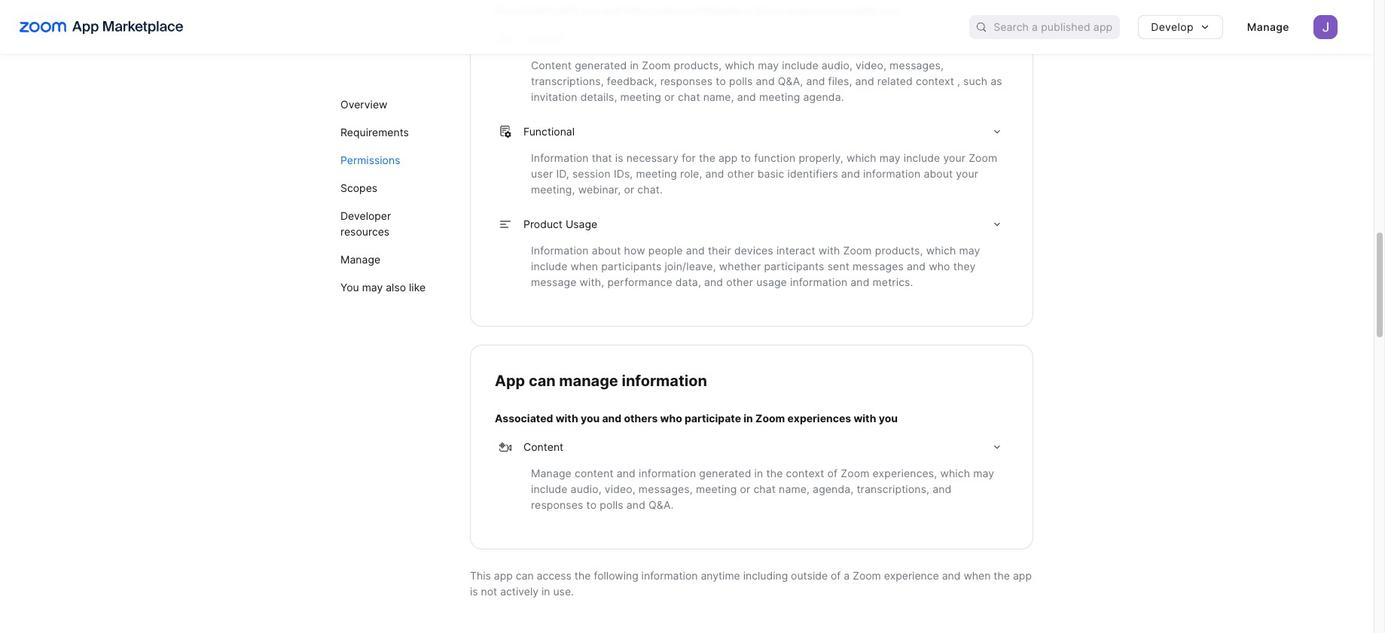 Task type: vqa. For each thing, say whether or not it's contained in the screenshot.


Task type: describe. For each thing, give the bounding box(es) containing it.
experiences for context
[[788, 412, 851, 424]]

zoom inside "content generated in zoom products, which may include audio, video, messages, transcriptions, feedback, responses to polls and q&a, and files, and related context , such as invitation details, meeting or chat name, and meeting agenda."
[[642, 58, 671, 71]]

content button for in
[[495, 432, 1009, 462]]

others for information
[[624, 412, 658, 424]]

id,
[[556, 167, 569, 180]]

can inside this app can access the following information anytime including outside of a zoom experience and when the app is not actively in use.
[[516, 569, 534, 582]]

files,
[[828, 74, 852, 87]]

information inside information about how people and their devices interact with zoom products, which may include when participants join/leave, whether participants sent messages and who they message with, performance data, and other usage information and metrics.
[[790, 275, 848, 288]]

including
[[743, 569, 788, 582]]

experiences for include
[[788, 3, 851, 16]]

you
[[340, 281, 359, 294]]

develop
[[1151, 20, 1194, 33]]

developer
[[340, 209, 391, 222]]

zoom inside manage content and information generated in the context of zoom experiences, which may include audio, video, messages, meeting or chat name, agenda, transcriptions, and responses to polls and q&a.
[[841, 467, 870, 479]]

permissions
[[340, 154, 400, 166]]

video, inside manage content and information generated in the context of zoom experiences, which may include audio, video, messages, meeting or chat name, agenda, transcriptions, and responses to polls and q&a.
[[605, 482, 636, 495]]

and down messages
[[851, 275, 870, 288]]

metrics.
[[873, 275, 913, 288]]

include inside the information that is necessary for the app to function properly, which may include your zoom user id, session ids, meeting role, and other basic identifiers and information about your meeting, webinar, or chat.
[[904, 151, 940, 164]]

transcriptions, inside "content generated in zoom products, which may include audio, video, messages, transcriptions, feedback, responses to polls and q&a, and files, and related context , such as invitation details, meeting or chat name, and meeting agenda."
[[531, 74, 604, 87]]

function
[[754, 151, 796, 164]]

when inside information about how people and their devices interact with zoom products, which may include when participants join/leave, whether participants sent messages and who they message with, performance data, and other usage information and metrics.
[[571, 260, 598, 272]]

details,
[[581, 90, 617, 103]]

information for information that is necessary for the app to function properly, which may include your zoom user id, session ids, meeting role, and other basic identifiers and information about your meeting, webinar, or chat.
[[531, 151, 589, 164]]

0 vertical spatial your
[[943, 151, 966, 164]]

include inside manage content and information generated in the context of zoom experiences, which may include audio, video, messages, meeting or chat name, agenda, transcriptions, and responses to polls and q&a.
[[531, 482, 568, 495]]

messages, inside "content generated in zoom products, which may include audio, video, messages, transcriptions, feedback, responses to polls and q&a, and files, and related context , such as invitation details, meeting or chat name, and meeting agenda."
[[890, 58, 944, 71]]

transcriptions, inside manage content and information generated in the context of zoom experiences, which may include audio, video, messages, meeting or chat name, agenda, transcriptions, and responses to polls and q&a.
[[857, 482, 930, 495]]

with inside information about how people and their devices interact with zoom products, which may include when participants join/leave, whether participants sent messages and who they message with, performance data, and other usage information and metrics.
[[819, 244, 840, 256]]

manage button
[[1235, 15, 1302, 39]]

which inside "content generated in zoom products, which may include audio, video, messages, transcriptions, feedback, responses to polls and q&a, and files, and related context , such as invitation details, meeting or chat name, and meeting agenda."
[[725, 58, 755, 71]]

include inside "content generated in zoom products, which may include audio, video, messages, transcriptions, feedback, responses to polls and q&a, and files, and related context , such as invitation details, meeting or chat name, and meeting agenda."
[[782, 58, 819, 71]]

to inside manage content and information generated in the context of zoom experiences, which may include audio, video, messages, meeting or chat name, agenda, transcriptions, and responses to polls and q&a.
[[586, 498, 597, 511]]

invitation
[[531, 90, 577, 103]]

overview link
[[340, 90, 443, 118]]

manage for manage button
[[1247, 20, 1290, 33]]

manage
[[559, 372, 618, 390]]

and right role,
[[705, 167, 724, 180]]

also
[[386, 281, 406, 294]]

and left q&a,
[[756, 74, 775, 87]]

you may also like
[[340, 281, 426, 294]]

requirements link
[[340, 118, 443, 146]]

information for information about how people and their devices interact with zoom products, which may include when participants join/leave, whether participants sent messages and who they message with, performance data, and other usage information and metrics.
[[531, 244, 589, 256]]

related
[[877, 74, 913, 87]]

is inside the information that is necessary for the app to function properly, which may include your zoom user id, session ids, meeting role, and other basic identifiers and information about your meeting, webinar, or chat.
[[615, 151, 624, 164]]

information inside the information that is necessary for the app to function properly, which may include your zoom user id, session ids, meeting role, and other basic identifiers and information about your meeting, webinar, or chat.
[[863, 167, 921, 180]]

others for zoom
[[624, 3, 658, 16]]

webinar,
[[578, 183, 621, 195]]

app can manage information
[[495, 372, 707, 390]]

context inside "content generated in zoom products, which may include audio, video, messages, transcriptions, feedback, responses to polls and q&a, and files, and related context , such as invitation details, meeting or chat name, and meeting agenda."
[[916, 74, 954, 87]]

user
[[531, 167, 553, 180]]

who for may
[[660, 412, 682, 424]]

information that is necessary for the app to function properly, which may include your zoom user id, session ids, meeting role, and other basic identifiers and information about your meeting, webinar, or chat.
[[531, 151, 998, 195]]

ids,
[[614, 167, 633, 180]]

usage
[[566, 217, 597, 230]]

how
[[624, 244, 645, 256]]

in inside manage content and information generated in the context of zoom experiences, which may include audio, video, messages, meeting or chat name, agenda, transcriptions, and responses to polls and q&a.
[[754, 467, 763, 479]]

feedback,
[[607, 74, 657, 87]]

agenda.
[[803, 90, 844, 103]]

experiences,
[[873, 467, 937, 479]]

and up join/leave,
[[686, 244, 705, 256]]

may inside the information that is necessary for the app to function properly, which may include your zoom user id, session ids, meeting role, and other basic identifiers and information about your meeting, webinar, or chat.
[[880, 151, 901, 164]]

not
[[481, 585, 497, 598]]

their
[[708, 244, 731, 256]]

and left q&a.
[[627, 498, 646, 511]]

participate for products,
[[685, 3, 741, 16]]

polls inside manage content and information generated in the context of zoom experiences, which may include audio, video, messages, meeting or chat name, agenda, transcriptions, and responses to polls and q&a.
[[600, 498, 624, 511]]

app inside the information that is necessary for the app to function properly, which may include your zoom user id, session ids, meeting role, and other basic identifiers and information about your meeting, webinar, or chat.
[[719, 151, 738, 164]]

with,
[[580, 275, 604, 288]]

when inside this app can access the following information anytime including outside of a zoom experience and when the app is not actively in use.
[[964, 569, 991, 582]]

about inside information about how people and their devices interact with zoom products, which may include when participants join/leave, whether participants sent messages and who they message with, performance data, and other usage information and metrics.
[[592, 244, 621, 256]]

the inside the information that is necessary for the app to function properly, which may include your zoom user id, session ids, meeting role, and other basic identifiers and information about your meeting, webinar, or chat.
[[699, 151, 716, 164]]

product usage button
[[495, 209, 1009, 239]]

zoom inside the information that is necessary for the app to function properly, which may include your zoom user id, session ids, meeting role, and other basic identifiers and information about your meeting, webinar, or chat.
[[969, 151, 998, 164]]

scopes
[[340, 182, 377, 194]]

Search text field
[[994, 16, 1120, 38]]

usage
[[756, 275, 787, 288]]

overview
[[340, 98, 388, 111]]

generated inside "content generated in zoom products, which may include audio, video, messages, transcriptions, feedback, responses to polls and q&a, and files, and related context , such as invitation details, meeting or chat name, and meeting agenda."
[[575, 58, 627, 71]]

actively
[[500, 585, 539, 598]]

and down experiences,
[[933, 482, 952, 495]]

role,
[[680, 167, 702, 180]]

to inside "content generated in zoom products, which may include audio, video, messages, transcriptions, feedback, responses to polls and q&a, and files, and related context , such as invitation details, meeting or chat name, and meeting agenda."
[[716, 74, 726, 87]]

you may also like link
[[340, 273, 443, 301]]

session
[[572, 167, 611, 180]]

sent
[[828, 260, 850, 272]]

agenda,
[[813, 482, 854, 495]]

information inside manage content and information generated in the context of zoom experiences, which may include audio, video, messages, meeting or chat name, agenda, transcriptions, and responses to polls and q&a.
[[639, 467, 696, 479]]

scopes link
[[340, 174, 443, 202]]

messages
[[853, 260, 904, 272]]

to inside the information that is necessary for the app to function properly, which may include your zoom user id, session ids, meeting role, and other basic identifiers and information about your meeting, webinar, or chat.
[[741, 151, 751, 164]]

participate for generated
[[685, 412, 741, 424]]

requirements
[[340, 126, 409, 139]]

experience
[[884, 569, 939, 582]]

this app can access the following information anytime including outside of a zoom experience and when the app is not actively in use.
[[470, 569, 1032, 598]]

may inside information about how people and their devices interact with zoom products, which may include when participants join/leave, whether participants sent messages and who they message with, performance data, and other usage information and metrics.
[[959, 244, 980, 256]]

chat.
[[637, 183, 663, 195]]

functional button
[[495, 116, 1009, 147]]

may inside "content generated in zoom products, which may include audio, video, messages, transcriptions, feedback, responses to polls and q&a, and files, and related context , such as invitation details, meeting or chat name, and meeting agenda."
[[758, 58, 779, 71]]

like
[[409, 281, 426, 294]]

chat inside manage content and information generated in the context of zoom experiences, which may include audio, video, messages, meeting or chat name, agenda, transcriptions, and responses to polls and q&a.
[[754, 482, 776, 495]]

content
[[575, 467, 614, 479]]

which inside the information that is necessary for the app to function properly, which may include your zoom user id, session ids, meeting role, and other basic identifiers and information about your meeting, webinar, or chat.
[[847, 151, 877, 164]]

of inside manage content and information generated in the context of zoom experiences, which may include audio, video, messages, meeting or chat name, agenda, transcriptions, and responses to polls and q&a.
[[827, 467, 838, 479]]

content for manage
[[524, 440, 564, 453]]

or inside manage content and information generated in the context of zoom experiences, which may include audio, video, messages, meeting or chat name, agenda, transcriptions, and responses to polls and q&a.
[[740, 482, 751, 495]]

manage link
[[340, 246, 443, 273]]



Task type: locate. For each thing, give the bounding box(es) containing it.
data,
[[676, 275, 701, 288]]

messages,
[[890, 58, 944, 71], [639, 482, 693, 495]]

0 vertical spatial messages,
[[890, 58, 944, 71]]

1 vertical spatial responses
[[531, 498, 583, 511]]

0 horizontal spatial generated
[[575, 58, 627, 71]]

2 vertical spatial content
[[524, 440, 564, 453]]

manage content and information generated in the context of zoom experiences, which may include audio, video, messages, meeting or chat name, agenda, transcriptions, and responses to polls and q&a.
[[531, 467, 994, 511]]

0 vertical spatial products,
[[674, 58, 722, 71]]

other down whether on the right of page
[[726, 275, 753, 288]]

2 horizontal spatial app
[[1013, 569, 1032, 582]]

0 vertical spatial associated
[[495, 3, 553, 16]]

1 vertical spatial name,
[[779, 482, 810, 495]]

0 horizontal spatial participants
[[601, 260, 662, 272]]

name, inside "content generated in zoom products, which may include audio, video, messages, transcriptions, feedback, responses to polls and q&a, and files, and related context , such as invitation details, meeting or chat name, and meeting agenda."
[[703, 90, 734, 103]]

1 horizontal spatial generated
[[699, 467, 751, 479]]

0 vertical spatial video,
[[856, 58, 887, 71]]

a
[[844, 569, 850, 582]]

is inside this app can access the following information anytime including outside of a zoom experience and when the app is not actively in use.
[[470, 585, 478, 598]]

0 vertical spatial can
[[529, 372, 556, 390]]

1 vertical spatial content
[[531, 58, 572, 71]]

devices
[[734, 244, 773, 256]]

to down the functional dropdown button
[[741, 151, 751, 164]]

associated with you and others who participate in zoom experiences with you for generated
[[495, 412, 898, 424]]

information down product usage
[[531, 244, 589, 256]]

2 vertical spatial manage
[[531, 467, 572, 479]]

1 vertical spatial content button
[[495, 432, 1009, 462]]

others
[[624, 3, 658, 16], [624, 412, 658, 424]]

0 vertical spatial of
[[827, 467, 838, 479]]

and right experience
[[942, 569, 961, 582]]

chat
[[678, 90, 700, 103], [754, 482, 776, 495]]

0 horizontal spatial responses
[[531, 498, 583, 511]]

which inside information about how people and their devices interact with zoom products, which may include when participants join/leave, whether participants sent messages and who they message with, performance data, and other usage information and metrics.
[[926, 244, 956, 256]]

who inside information about how people and their devices interact with zoom products, which may include when participants join/leave, whether participants sent messages and who they message with, performance data, and other usage information and metrics.
[[929, 260, 950, 272]]

and inside this app can access the following information anytime including outside of a zoom experience and when the app is not actively in use.
[[942, 569, 961, 582]]

2 horizontal spatial to
[[741, 151, 751, 164]]

video,
[[856, 58, 887, 71], [605, 482, 636, 495]]

to
[[716, 74, 726, 87], [741, 151, 751, 164], [586, 498, 597, 511]]

others up feedback,
[[624, 3, 658, 16]]

with
[[556, 3, 578, 16], [854, 3, 876, 16], [819, 244, 840, 256], [556, 412, 578, 424], [854, 412, 876, 424]]

0 vertical spatial polls
[[729, 74, 753, 87]]

content button
[[495, 24, 1009, 54], [495, 432, 1009, 462]]

q&a,
[[778, 74, 803, 87]]

manage inside manage link
[[340, 253, 380, 266]]

1 vertical spatial manage
[[340, 253, 380, 266]]

meeting,
[[531, 183, 575, 195]]

1 vertical spatial or
[[624, 183, 634, 195]]

in
[[744, 3, 753, 16], [630, 58, 639, 71], [744, 412, 753, 424], [754, 467, 763, 479], [542, 585, 550, 598]]

polls down content
[[600, 498, 624, 511]]

0 vertical spatial manage
[[1247, 20, 1290, 33]]

2 associated with you and others who participate in zoom experiences with you from the top
[[495, 412, 898, 424]]

polls
[[729, 74, 753, 87], [600, 498, 624, 511]]

2 others from the top
[[624, 412, 658, 424]]

associated for manage content and information generated in the context of zoom experiences, which may include audio, video, messages, meeting or chat name, agenda, transcriptions, and responses to polls and q&a.
[[495, 412, 553, 424]]

0 horizontal spatial app
[[494, 569, 513, 582]]

of up agenda,
[[827, 467, 838, 479]]

1 horizontal spatial transcriptions,
[[857, 482, 930, 495]]

properly,
[[799, 151, 844, 164]]

is up 'ids,'
[[615, 151, 624, 164]]

and up metrics.
[[907, 260, 926, 272]]

content generated in zoom products, which may include audio, video, messages, transcriptions, feedback, responses to polls and q&a, and files, and related context , such as invitation details, meeting or chat name, and meeting agenda.
[[531, 58, 1002, 103]]

is left not
[[470, 585, 478, 598]]

transcriptions, up invitation
[[531, 74, 604, 87]]

name, up the functional dropdown button
[[703, 90, 734, 103]]

products, inside "content generated in zoom products, which may include audio, video, messages, transcriptions, feedback, responses to polls and q&a, and files, and related context , such as invitation details, meeting or chat name, and meeting agenda."
[[674, 58, 722, 71]]

0 horizontal spatial to
[[586, 498, 597, 511]]

transcriptions,
[[531, 74, 604, 87], [857, 482, 930, 495]]

1 vertical spatial who
[[929, 260, 950, 272]]

when up the with,
[[571, 260, 598, 272]]

and down app can manage information
[[602, 412, 622, 424]]

about
[[924, 167, 953, 180], [592, 244, 621, 256]]

chat inside "content generated in zoom products, which may include audio, video, messages, transcriptions, feedback, responses to polls and q&a, and files, and related context , such as invitation details, meeting or chat name, and meeting agenda."
[[678, 90, 700, 103]]

0 vertical spatial transcriptions,
[[531, 74, 604, 87]]

1 vertical spatial audio,
[[571, 482, 602, 495]]

0 vertical spatial information
[[531, 151, 589, 164]]

about inside the information that is necessary for the app to function properly, which may include your zoom user id, session ids, meeting role, and other basic identifiers and information about your meeting, webinar, or chat.
[[924, 167, 953, 180]]

1 vertical spatial associated
[[495, 412, 553, 424]]

performance
[[607, 275, 672, 288]]

1 vertical spatial your
[[956, 167, 979, 180]]

2 associated from the top
[[495, 412, 553, 424]]

0 vertical spatial or
[[664, 90, 675, 103]]

polls left q&a,
[[729, 74, 753, 87]]

0 vertical spatial participate
[[685, 3, 741, 16]]

context inside manage content and information generated in the context of zoom experiences, which may include audio, video, messages, meeting or chat name, agenda, transcriptions, and responses to polls and q&a.
[[786, 467, 824, 479]]

2 vertical spatial to
[[586, 498, 597, 511]]

products,
[[674, 58, 722, 71], [875, 244, 923, 256]]

information
[[531, 151, 589, 164], [531, 244, 589, 256]]

2 vertical spatial who
[[660, 412, 682, 424]]

join/leave,
[[665, 260, 716, 272]]

1 vertical spatial polls
[[600, 498, 624, 511]]

1 horizontal spatial messages,
[[890, 58, 944, 71]]

basic
[[758, 167, 784, 180]]

and down "properly,"
[[841, 167, 860, 180]]

the
[[699, 151, 716, 164], [766, 467, 783, 479], [575, 569, 591, 582], [994, 569, 1010, 582]]

to up the functional dropdown button
[[716, 74, 726, 87]]

that
[[592, 151, 612, 164]]

1 others from the top
[[624, 3, 658, 16]]

0 horizontal spatial products,
[[674, 58, 722, 71]]

associated
[[495, 3, 553, 16], [495, 412, 553, 424]]

audio, inside manage content and information generated in the context of zoom experiences, which may include audio, video, messages, meeting or chat name, agenda, transcriptions, and responses to polls and q&a.
[[571, 482, 602, 495]]

app
[[495, 372, 525, 390]]

video, up related
[[856, 58, 887, 71]]

0 vertical spatial is
[[615, 151, 624, 164]]

banner containing develop
[[0, 0, 1374, 54]]

your
[[943, 151, 966, 164], [956, 167, 979, 180]]

to down content
[[586, 498, 597, 511]]

content for content
[[524, 32, 564, 45]]

resources
[[340, 225, 390, 238]]

information
[[863, 167, 921, 180], [790, 275, 848, 288], [622, 372, 707, 390], [639, 467, 696, 479], [641, 569, 698, 582]]

1 horizontal spatial is
[[615, 151, 624, 164]]

1 vertical spatial is
[[470, 585, 478, 598]]

1 experiences from the top
[[788, 3, 851, 16]]

necessary
[[627, 151, 679, 164]]

audio, inside "content generated in zoom products, which may include audio, video, messages, transcriptions, feedback, responses to polls and q&a, and files, and related context , such as invitation details, meeting or chat name, and meeting agenda."
[[822, 58, 853, 71]]

zoom inside information about how people and their devices interact with zoom products, which may include when participants join/leave, whether participants sent messages and who they message with, performance data, and other usage information and metrics.
[[843, 244, 872, 256]]

in inside this app can access the following information anytime including outside of a zoom experience and when the app is not actively in use.
[[542, 585, 550, 598]]

develop button
[[1138, 15, 1223, 39]]

access
[[537, 569, 572, 582]]

0 vertical spatial when
[[571, 260, 598, 272]]

1 vertical spatial experiences
[[788, 412, 851, 424]]

manage
[[1247, 20, 1290, 33], [340, 253, 380, 266], [531, 467, 572, 479]]

0 horizontal spatial manage
[[340, 253, 380, 266]]

and up feedback,
[[602, 3, 622, 16]]

experiences
[[788, 3, 851, 16], [788, 412, 851, 424]]

of left a
[[831, 569, 841, 582]]

which right experiences,
[[940, 467, 970, 479]]

0 vertical spatial content button
[[495, 24, 1009, 54]]

or inside "content generated in zoom products, which may include audio, video, messages, transcriptions, feedback, responses to polls and q&a, and files, and related context , such as invitation details, meeting or chat name, and meeting agenda."
[[664, 90, 675, 103]]

context
[[916, 74, 954, 87], [786, 467, 824, 479]]

manage inside manage content and information generated in the context of zoom experiences, which may include audio, video, messages, meeting or chat name, agenda, transcriptions, and responses to polls and q&a.
[[531, 467, 572, 479]]

1 associated with you and others who participate in zoom experiences with you from the top
[[495, 3, 898, 16]]

0 vertical spatial others
[[624, 3, 658, 16]]

1 horizontal spatial audio,
[[822, 58, 853, 71]]

experiences up agenda,
[[788, 412, 851, 424]]

0 horizontal spatial context
[[786, 467, 824, 479]]

messages, up q&a.
[[639, 482, 693, 495]]

1 vertical spatial when
[[964, 569, 991, 582]]

which up the functional dropdown button
[[725, 58, 755, 71]]

1 horizontal spatial to
[[716, 74, 726, 87]]

name, inside manage content and information generated in the context of zoom experiences, which may include audio, video, messages, meeting or chat name, agenda, transcriptions, and responses to polls and q&a.
[[779, 482, 810, 495]]

content button up "content generated in zoom products, which may include audio, video, messages, transcriptions, feedback, responses to polls and q&a, and files, and related context , such as invitation details, meeting or chat name, and meeting agenda." at the top
[[495, 24, 1009, 54]]

1 information from the top
[[531, 151, 589, 164]]

0 vertical spatial experiences
[[788, 3, 851, 16]]

1 horizontal spatial name,
[[779, 482, 810, 495]]

0 vertical spatial content
[[524, 32, 564, 45]]

chat up for
[[678, 90, 700, 103]]

chat left agenda,
[[754, 482, 776, 495]]

0 vertical spatial responses
[[660, 74, 713, 87]]

1 vertical spatial products,
[[875, 244, 923, 256]]

content inside "content generated in zoom products, which may include audio, video, messages, transcriptions, feedback, responses to polls and q&a, and files, and related context , such as invitation details, meeting or chat name, and meeting agenda."
[[531, 58, 572, 71]]

whether
[[719, 260, 761, 272]]

use.
[[553, 585, 574, 598]]

1 vertical spatial other
[[726, 275, 753, 288]]

0 vertical spatial about
[[924, 167, 953, 180]]

manage inside manage button
[[1247, 20, 1290, 33]]

in inside "content generated in zoom products, which may include audio, video, messages, transcriptions, feedback, responses to polls and q&a, and files, and related context , such as invitation details, meeting or chat name, and meeting agenda."
[[630, 58, 639, 71]]

can right app on the left bottom
[[529, 372, 556, 390]]

0 horizontal spatial about
[[592, 244, 621, 256]]

audio, up files,
[[822, 58, 853, 71]]

2 information from the top
[[531, 244, 589, 256]]

developer resources
[[340, 209, 391, 238]]

transcriptions, down experiences,
[[857, 482, 930, 495]]

manage for manage content and information generated in the context of zoom experiences, which may include audio, video, messages, meeting or chat name, agenda, transcriptions, and responses to polls and q&a.
[[531, 467, 572, 479]]

2 horizontal spatial manage
[[1247, 20, 1290, 33]]

this
[[470, 569, 491, 582]]

message
[[531, 275, 577, 288]]

include inside information about how people and their devices interact with zoom products, which may include when participants join/leave, whether participants sent messages and who they message with, performance data, and other usage information and metrics.
[[531, 260, 568, 272]]

1 vertical spatial participate
[[685, 412, 741, 424]]

1 horizontal spatial video,
[[856, 58, 887, 71]]

content button for which
[[495, 24, 1009, 54]]

experiences up files,
[[788, 3, 851, 16]]

developer resources link
[[340, 202, 443, 246]]

zoom inside this app can access the following information anytime including outside of a zoom experience and when the app is not actively in use.
[[853, 569, 881, 582]]

responses inside manage content and information generated in the context of zoom experiences, which may include audio, video, messages, meeting or chat name, agenda, transcriptions, and responses to polls and q&a.
[[531, 498, 583, 511]]

other left basic on the top
[[727, 167, 755, 180]]

when right experience
[[964, 569, 991, 582]]

1 vertical spatial others
[[624, 412, 658, 424]]

information inside information about how people and their devices interact with zoom products, which may include when participants join/leave, whether participants sent messages and who they message with, performance data, and other usage information and metrics.
[[531, 244, 589, 256]]

1 vertical spatial associated with you and others who participate in zoom experiences with you
[[495, 412, 898, 424]]

product usage
[[524, 217, 597, 230]]

generated
[[575, 58, 627, 71], [699, 467, 751, 479]]

manage for manage link
[[340, 253, 380, 266]]

product
[[524, 217, 563, 230]]

which right "properly,"
[[847, 151, 877, 164]]

1 horizontal spatial or
[[664, 90, 675, 103]]

outside
[[791, 569, 828, 582]]

or inside the information that is necessary for the app to function properly, which may include your zoom user id, session ids, meeting role, and other basic identifiers and information about your meeting, webinar, or chat.
[[624, 183, 634, 195]]

meeting inside the information that is necessary for the app to function properly, which may include your zoom user id, session ids, meeting role, and other basic identifiers and information about your meeting, webinar, or chat.
[[636, 167, 677, 180]]

2 experiences from the top
[[788, 412, 851, 424]]

information up id, at top
[[531, 151, 589, 164]]

which
[[725, 58, 755, 71], [847, 151, 877, 164], [926, 244, 956, 256], [940, 467, 970, 479]]

polls inside "content generated in zoom products, which may include audio, video, messages, transcriptions, feedback, responses to polls and q&a, and files, and related context , such as invitation details, meeting or chat name, and meeting agenda."
[[729, 74, 753, 87]]

0 horizontal spatial chat
[[678, 90, 700, 103]]

and up agenda.
[[806, 74, 825, 87]]

and right content
[[617, 467, 636, 479]]

1 horizontal spatial when
[[964, 569, 991, 582]]

video, down content
[[605, 482, 636, 495]]

0 horizontal spatial audio,
[[571, 482, 602, 495]]

and right files,
[[855, 74, 874, 87]]

1 vertical spatial about
[[592, 244, 621, 256]]

meeting inside manage content and information generated in the context of zoom experiences, which may include audio, video, messages, meeting or chat name, agenda, transcriptions, and responses to polls and q&a.
[[696, 482, 737, 495]]

0 horizontal spatial is
[[470, 585, 478, 598]]

information inside this app can access the following information anytime including outside of a zoom experience and when the app is not actively in use.
[[641, 569, 698, 582]]

is
[[615, 151, 624, 164], [470, 585, 478, 598]]

name, left agenda,
[[779, 482, 810, 495]]

can up actively
[[516, 569, 534, 582]]

,
[[957, 74, 960, 87]]

functional
[[524, 125, 575, 137]]

1 vertical spatial context
[[786, 467, 824, 479]]

associated for content generated in zoom products, which may include audio, video, messages, transcriptions, feedback, responses to polls and q&a, and files, and related context , such as invitation details, meeting or chat name, and meeting agenda.
[[495, 3, 553, 16]]

1 vertical spatial video,
[[605, 482, 636, 495]]

1 horizontal spatial responses
[[660, 74, 713, 87]]

anytime
[[701, 569, 740, 582]]

can
[[529, 372, 556, 390], [516, 569, 534, 582]]

app
[[719, 151, 738, 164], [494, 569, 513, 582], [1013, 569, 1032, 582]]

2 content button from the top
[[495, 432, 1009, 462]]

other inside the information that is necessary for the app to function properly, which may include your zoom user id, session ids, meeting role, and other basic identifiers and information about your meeting, webinar, or chat.
[[727, 167, 755, 180]]

permissions link
[[340, 146, 443, 174]]

2 participate from the top
[[685, 412, 741, 424]]

1 participants from the left
[[601, 260, 662, 272]]

0 horizontal spatial transcriptions,
[[531, 74, 604, 87]]

0 vertical spatial audio,
[[822, 58, 853, 71]]

products, inside information about how people and their devices interact with zoom products, which may include when participants join/leave, whether participants sent messages and who they message with, performance data, and other usage information and metrics.
[[875, 244, 923, 256]]

context left , on the right top of page
[[916, 74, 954, 87]]

1 associated from the top
[[495, 3, 553, 16]]

others down app can manage information
[[624, 412, 658, 424]]

1 vertical spatial generated
[[699, 467, 751, 479]]

0 horizontal spatial messages,
[[639, 482, 693, 495]]

video, inside "content generated in zoom products, which may include audio, video, messages, transcriptions, feedback, responses to polls and q&a, and files, and related context , such as invitation details, meeting or chat name, and meeting agenda."
[[856, 58, 887, 71]]

search a published app element
[[970, 15, 1120, 39]]

associated with you and others who participate in zoom experiences with you
[[495, 3, 898, 16], [495, 412, 898, 424]]

people
[[648, 244, 683, 256]]

1 horizontal spatial polls
[[729, 74, 753, 87]]

1 horizontal spatial participants
[[764, 260, 825, 272]]

responses
[[660, 74, 713, 87], [531, 498, 583, 511]]

2 participants from the left
[[764, 260, 825, 272]]

they
[[953, 260, 976, 272]]

q&a.
[[649, 498, 674, 511]]

0 horizontal spatial polls
[[600, 498, 624, 511]]

1 vertical spatial of
[[831, 569, 841, 582]]

messages, inside manage content and information generated in the context of zoom experiences, which may include audio, video, messages, meeting or chat name, agenda, transcriptions, and responses to polls and q&a.
[[639, 482, 693, 495]]

generated inside manage content and information generated in the context of zoom experiences, which may include audio, video, messages, meeting or chat name, agenda, transcriptions, and responses to polls and q&a.
[[699, 467, 751, 479]]

interact
[[777, 244, 816, 256]]

responses inside "content generated in zoom products, which may include audio, video, messages, transcriptions, feedback, responses to polls and q&a, and files, and related context , such as invitation details, meeting or chat name, and meeting agenda."
[[660, 74, 713, 87]]

0 horizontal spatial video,
[[605, 482, 636, 495]]

context up agenda,
[[786, 467, 824, 479]]

0 vertical spatial generated
[[575, 58, 627, 71]]

audio, down content
[[571, 482, 602, 495]]

banner
[[0, 0, 1374, 54]]

1 vertical spatial messages,
[[639, 482, 693, 495]]

and up the functional dropdown button
[[737, 90, 756, 103]]

1 content button from the top
[[495, 24, 1009, 54]]

responses down content
[[531, 498, 583, 511]]

following
[[594, 569, 639, 582]]

0 vertical spatial associated with you and others who participate in zoom experiences with you
[[495, 3, 898, 16]]

or
[[664, 90, 675, 103], [624, 183, 634, 195], [740, 482, 751, 495]]

0 vertical spatial to
[[716, 74, 726, 87]]

0 vertical spatial context
[[916, 74, 954, 87]]

1 horizontal spatial chat
[[754, 482, 776, 495]]

include
[[782, 58, 819, 71], [904, 151, 940, 164], [531, 260, 568, 272], [531, 482, 568, 495]]

1 horizontal spatial manage
[[531, 467, 572, 479]]

2 vertical spatial or
[[740, 482, 751, 495]]

1 vertical spatial to
[[741, 151, 751, 164]]

1 vertical spatial can
[[516, 569, 534, 582]]

1 vertical spatial transcriptions,
[[857, 482, 930, 495]]

0 vertical spatial chat
[[678, 90, 700, 103]]

who for feedback,
[[660, 3, 682, 16]]

which up "they"
[[926, 244, 956, 256]]

for
[[682, 151, 696, 164]]

may
[[758, 58, 779, 71], [880, 151, 901, 164], [959, 244, 980, 256], [362, 281, 383, 294], [973, 467, 994, 479]]

0 horizontal spatial or
[[624, 183, 634, 195]]

other inside information about how people and their devices interact with zoom products, which may include when participants join/leave, whether participants sent messages and who they message with, performance data, and other usage information and metrics.
[[726, 275, 753, 288]]

responses right feedback,
[[660, 74, 713, 87]]

messages, up related
[[890, 58, 944, 71]]

identifiers
[[788, 167, 838, 180]]

1 horizontal spatial about
[[924, 167, 953, 180]]

1 horizontal spatial app
[[719, 151, 738, 164]]

participants
[[601, 260, 662, 272], [764, 260, 825, 272]]

which inside manage content and information generated in the context of zoom experiences, which may include audio, video, messages, meeting or chat name, agenda, transcriptions, and responses to polls and q&a.
[[940, 467, 970, 479]]

such
[[963, 74, 988, 87]]

of inside this app can access the following information anytime including outside of a zoom experience and when the app is not actively in use.
[[831, 569, 841, 582]]

0 horizontal spatial name,
[[703, 90, 734, 103]]

content button up manage content and information generated in the context of zoom experiences, which may include audio, video, messages, meeting or chat name, agenda, transcriptions, and responses to polls and q&a.
[[495, 432, 1009, 462]]

associated with you and others who participate in zoom experiences with you for products,
[[495, 3, 898, 16]]

you
[[581, 3, 600, 16], [879, 3, 898, 16], [581, 412, 600, 424], [879, 412, 898, 424]]

information about how people and their devices interact with zoom products, which may include when participants join/leave, whether participants sent messages and who they message with, performance data, and other usage information and metrics.
[[531, 244, 980, 288]]

1 participate from the top
[[685, 3, 741, 16]]

information inside the information that is necessary for the app to function properly, which may include your zoom user id, session ids, meeting role, and other basic identifiers and information about your meeting, webinar, or chat.
[[531, 151, 589, 164]]

the inside manage content and information generated in the context of zoom experiences, which may include audio, video, messages, meeting or chat name, agenda, transcriptions, and responses to polls and q&a.
[[766, 467, 783, 479]]

and right data,
[[704, 275, 723, 288]]

as
[[991, 74, 1002, 87]]

participants down how
[[601, 260, 662, 272]]

may inside manage content and information generated in the context of zoom experiences, which may include audio, video, messages, meeting or chat name, agenda, transcriptions, and responses to polls and q&a.
[[973, 467, 994, 479]]

1 vertical spatial information
[[531, 244, 589, 256]]

0 vertical spatial who
[[660, 3, 682, 16]]

audio,
[[822, 58, 853, 71], [571, 482, 602, 495]]

participants down interact
[[764, 260, 825, 272]]

other
[[727, 167, 755, 180], [726, 275, 753, 288]]



